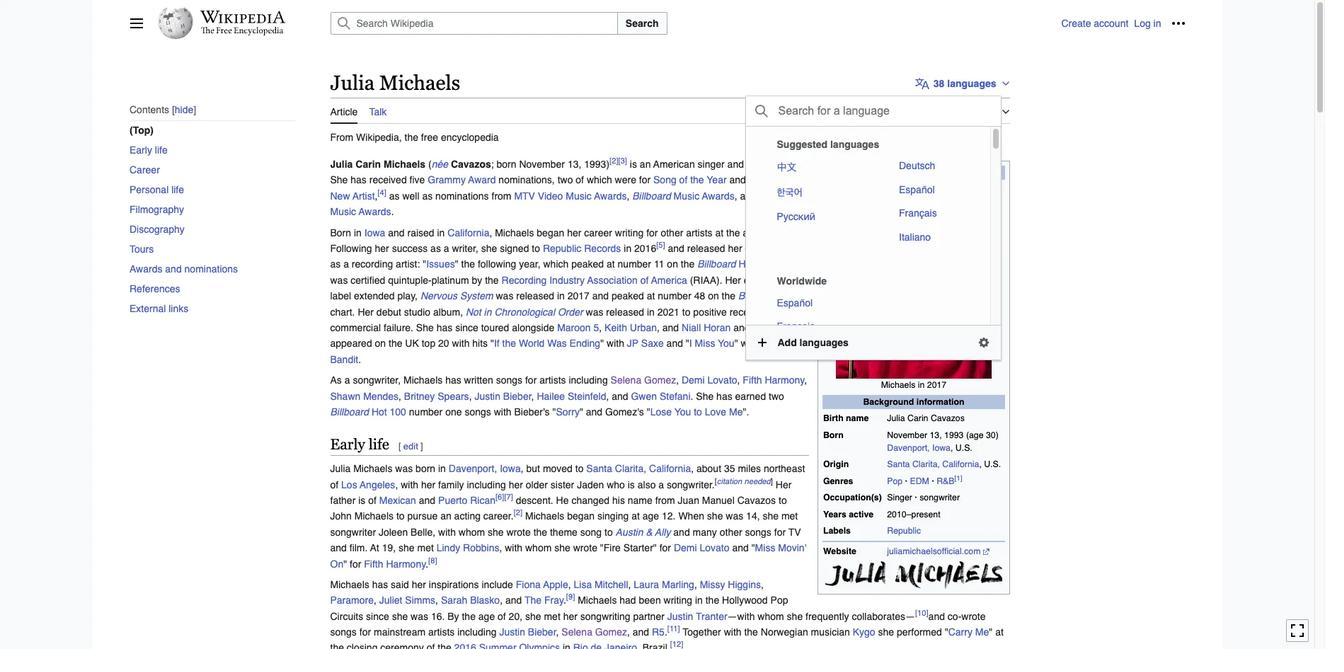 Task type: describe. For each thing, give the bounding box(es) containing it.
0 horizontal spatial two
[[558, 175, 573, 186]]

julia michaels for information
[[877, 166, 951, 179]]

, down (age 30)
[[980, 460, 982, 470]]

pop inside 'michaels had been writing in the hollywood pop circuits since she was 16. by the age of 20, she met her songwriting partner'
[[771, 595, 789, 606]]

songs right one
[[465, 406, 491, 418]]

1 horizontal spatial u.s.
[[985, 460, 1002, 470]]

as a songwriter, michaels has written songs for artists including selena gomez , demi lovato , fifth harmony , shawn mendes , britney spears , justin bieber , hailee steinfeld , and gwen stefani . she has earned two billboard hot 100 number one songs with bieber's " sorry " and gomez's " lose you to love me ".
[[330, 375, 807, 418]]

justin inside as a songwriter, michaels has written songs for artists including selena gomez , demi lovato , fifth harmony , shawn mendes , britney spears , justin bieber , hailee steinfeld , and gwen stefani . she has earned two billboard hot 100 number one songs with bieber's " sorry " and gomez's " lose you to love me ".
[[475, 391, 501, 402]]

to up jaden
[[576, 463, 584, 475]]

" inside justin bieber , selena gomez , and r5 . [11] together with the norwegian musician kygo she performed " carry me
[[945, 627, 949, 638]]

0 horizontal spatial [
[[399, 441, 401, 452]]

1 horizontal spatial whom
[[525, 543, 552, 554]]

, up earned
[[738, 375, 740, 386]]

38
[[934, 78, 945, 89]]

1 horizontal spatial santa clarita, california link
[[888, 460, 980, 470]]

1 horizontal spatial français
[[899, 208, 937, 219]]

in up family
[[438, 463, 446, 475]]

other inside , michaels began her career writing for other artists at the age of 16. following her success as a writer, she signed to
[[661, 227, 684, 238]]

1 horizontal spatial clarita,
[[913, 460, 940, 470]]

0 vertical spatial selena gomez link
[[611, 375, 676, 386]]

0 vertical spatial name
[[846, 414, 869, 424]]

she inside and many other songs for tv and film. at 19, she met
[[399, 543, 415, 554]]

including inside and co-wrote songs for mainstream artists including
[[458, 627, 497, 638]]

0 horizontal spatial santa
[[587, 463, 613, 475]]

, down songwriting
[[627, 627, 630, 638]]

the down missy on the right bottom
[[706, 595, 720, 606]]

, up stefani
[[676, 375, 679, 386]]

michaels up angeles
[[354, 463, 393, 475]]

sister
[[551, 479, 575, 490]]

2 horizontal spatial california
[[943, 460, 980, 470]]

log in and more options image
[[1172, 16, 1186, 30]]

ending
[[570, 338, 601, 349]]

2 horizontal spatial music
[[674, 190, 700, 202]]

an inside is an american singer and songwriter. she has received five
[[640, 159, 651, 170]]

order
[[558, 306, 583, 318]]

awards down grammy award nominations, two of which were for song of the year and also for
[[594, 190, 627, 202]]

. inside justin bieber , selena gomez , and r5 . [11] together with the norwegian musician kygo she performed " carry me
[[665, 627, 668, 638]]

one
[[446, 406, 462, 418]]

fifth inside as a songwriter, michaels has written songs for artists including selena gomez , demi lovato , fifth harmony , shawn mendes , britney spears , justin bieber , hailee steinfeld , and gwen stefani . she has earned two billboard hot 100 number one songs with bieber's " sorry " and gomez's " lose you to love me ".
[[743, 375, 762, 386]]

0 vertical spatial fifth harmony link
[[743, 375, 805, 386]]

to inside , michaels began her career writing for other artists at the age of 16. following her success as a writer, she signed to
[[532, 243, 540, 254]]

met for 19,
[[417, 543, 434, 554]]

origin
[[824, 460, 849, 470]]

the up (riaa).
[[681, 259, 695, 270]]

also for and
[[749, 175, 767, 186]]

1 vertical spatial demi
[[674, 543, 697, 554]]

artists for for
[[540, 375, 566, 386]]

carin for cavazos
[[908, 414, 929, 424]]

hailee
[[537, 391, 565, 402]]

and inside , [4] as well as nominations from mtv video music awards , billboard music awards , and
[[740, 190, 757, 202]]

michaels inside as a songwriter, michaels has written songs for artists including selena gomez , demi lovato , fifth harmony , shawn mendes , britney spears , justin bieber , hailee steinfeld , and gwen stefani . she has earned two billboard hot 100 number one songs with bieber's " sorry " and gomez's " lose you to love me ".
[[404, 375, 443, 386]]

at inside michaels began singing at age 12. when she was 14, she met songwriter joleen belle, with whom she wrote the theme song to
[[632, 511, 640, 522]]

in right not
[[484, 306, 492, 318]]

languages for suggested languages
[[831, 139, 880, 150]]

artist:
[[396, 259, 420, 270]]

at inside " at the closing ceremony of the
[[996, 627, 1004, 638]]

, up bieber's
[[532, 391, 534, 402]]

lindy robbins , with whom she wrote "fire starter" for demi lovato and "
[[437, 543, 755, 554]]

[3] link
[[619, 156, 627, 166]]

as
[[330, 375, 342, 386]]

met for 14,
[[782, 511, 798, 522]]

create account link
[[1062, 18, 1129, 29]]

keith
[[605, 322, 627, 334]]

number inside nervous system was released in 2017 and peaked at number 48 on the billboard 200 chart. her debut studio album, not in chronological order
[[658, 290, 692, 302]]

bieber inside as a songwriter, michaels has written songs for artists including selena gomez , demi lovato , fifth harmony , shawn mendes , britney spears , justin bieber , hailee steinfeld , and gwen stefani . she has earned two billboard hot 100 number one songs with bieber's " sorry " and gomez's " lose you to love me ".
[[503, 391, 532, 402]]

she inside justin bieber , selena gomez , and r5 . [11] together with the norwegian musician kygo she performed " carry me
[[879, 627, 895, 638]]

for inside " for fifth harmony . [8]
[[350, 558, 361, 570]]

(
[[428, 159, 432, 170]]

, up [9] at left bottom
[[568, 579, 571, 591]]

apple
[[543, 579, 568, 591]]

a inside , michaels began her career writing for other artists at the age of 16. following her success as a writer, she signed to
[[444, 243, 449, 254]]

older
[[526, 479, 548, 490]]

, down "include"
[[500, 595, 503, 606]]

2 vertical spatial iowa
[[500, 463, 521, 475]]

california link
[[448, 227, 490, 238]]

as right well on the left of the page
[[422, 190, 433, 202]]

.com
[[962, 547, 981, 557]]

american inside is an american singer and songwriter. she has received five
[[654, 159, 695, 170]]

—with
[[728, 611, 755, 622]]

0 vertical spatial songwriter
[[920, 493, 960, 503]]

grammy
[[428, 175, 466, 186]]

read link
[[846, 97, 869, 124]]

] inside los angeles , with her family including her older sister jaden who is also a songwriter. [ citation needed ]
[[771, 477, 773, 486]]

1 horizontal spatial california
[[649, 463, 691, 475]]

she up mainstream
[[392, 611, 408, 622]]

the left free
[[405, 131, 419, 143]]

video
[[538, 190, 563, 202]]

born for born in iowa and raised in california
[[330, 227, 351, 238]]

[5]
[[657, 240, 665, 250]]

were
[[615, 175, 637, 186]]

talk
[[369, 106, 387, 117]]

republic records link
[[543, 243, 621, 254]]

the right by at the bottom of the page
[[462, 611, 476, 622]]

in down "industry"
[[557, 290, 565, 302]]

me inside as a songwriter, michaels has written songs for artists including selena gomez , demi lovato , fifth harmony , shawn mendes , britney spears , justin bieber , hailee steinfeld , and gwen stefani . she has earned two billboard hot 100 number one songs with bieber's " sorry " and gomez's " lose you to love me ".
[[729, 406, 743, 418]]

certified
[[351, 275, 385, 286]]

0 horizontal spatial français
[[777, 321, 815, 332]]

age inside michaels began singing at age 12. when she was 14, she met songwriter joleen belle, with whom she wrote the theme song to
[[643, 511, 659, 522]]

she inside was released in 2021 to positive reception despite commercial failure. she has since toured alongside
[[416, 322, 434, 334]]

awards down "tours" at the left
[[129, 264, 162, 275]]

as inside , michaels began her career writing for other artists at the age of 16. following her success as a writer, she signed to
[[431, 243, 441, 254]]

shawn
[[330, 391, 361, 402]]

julia michaels element
[[330, 124, 1010, 649]]

languages for 38 languages
[[948, 78, 997, 89]]

with inside and has appeared on the uk top 20 with hits "
[[452, 338, 470, 349]]

, left keith
[[599, 322, 602, 334]]

languages for add languages
[[800, 337, 849, 348]]

talk link
[[369, 97, 387, 122]]

the fray link
[[525, 595, 564, 606]]

for down '中文' on the right of the page
[[770, 175, 782, 186]]

following
[[330, 243, 372, 254]]

0 horizontal spatial clarita,
[[615, 463, 647, 475]]

me inside justin bieber , selena gomez , and r5 . [11] together with the norwegian musician kygo she performed " carry me
[[976, 627, 990, 638]]

i
[[690, 338, 692, 349]]

michaels inside michaels began singing at age 12. when she was 14, she met songwriter joleen belle, with whom she wrote the theme song to
[[525, 511, 565, 522]]

for down ally
[[660, 543, 671, 554]]

gomez inside as a songwriter, michaels has written songs for artists including selena gomez , demi lovato , fifth harmony , shawn mendes , britney spears , justin bieber , hailee steinfeld , and gwen stefani . she has earned two billboard hot 100 number one songs with bieber's " sorry " and gomez's " lose you to love me ".
[[644, 375, 676, 386]]

5
[[594, 322, 599, 334]]

[3]
[[619, 156, 627, 166]]

of inside , michaels began her career writing for other artists at the age of 16. following her success as a writer, she signed to
[[762, 227, 771, 238]]

русский link
[[772, 206, 857, 228]]

awards down year
[[702, 190, 735, 202]]

toured
[[481, 322, 509, 334]]

signed
[[500, 243, 529, 254]]

0 vertical spatial number
[[618, 259, 652, 270]]

maroon 5 , keith urban , and niall horan
[[557, 322, 731, 334]]

1 vertical spatial 2017
[[928, 380, 947, 390]]

award
[[468, 175, 496, 186]]

1 vertical spatial [2] link
[[514, 508, 523, 518]]

0 vertical spatial miss
[[695, 338, 716, 349]]

, up had
[[629, 579, 631, 591]]

november inside november 13, 1993 (age 30) davenport, iowa , u.s.
[[888, 430, 928, 440]]

iowa inside november 13, 1993 (age 30) davenport, iowa , u.s.
[[933, 443, 951, 453]]

13, inside november 13, 1993 (age 30) davenport, iowa , u.s.
[[930, 430, 942, 440]]

0 vertical spatial hot
[[739, 259, 754, 270]]

julia michaels main content
[[325, 64, 1186, 649]]

1 vertical spatial español link
[[772, 291, 868, 314]]

1 horizontal spatial 100
[[757, 259, 774, 270]]

she down career.
[[488, 527, 504, 538]]

0 horizontal spatial davenport,
[[449, 463, 497, 475]]

, down add languages button
[[805, 375, 807, 386]]

, [4] as well as nominations from mtv video music awards , billboard music awards , and
[[375, 188, 759, 202]]

was inside michaels began singing at age 12. when she was 14, she met songwriter joleen belle, with whom she wrote the theme song to
[[726, 511, 744, 522]]

for inside as a songwriter, michaels has written songs for artists including selena gomez , demi lovato , fifth harmony , shawn mendes , britney spears , justin bieber , hailee steinfeld , and gwen stefani . she has earned two billboard hot 100 number one songs with bieber's " sorry " and gomez's " lose you to love me ".
[[525, 375, 537, 386]]

background
[[864, 397, 915, 407]]

harmony inside as a songwriter, michaels has written songs for artists including selena gomez , demi lovato , fifth harmony , shawn mendes , britney spears , justin bieber , hailee steinfeld , and gwen stefani . she has earned two billboard hot 100 number one songs with bieber's " sorry " and gomez's " lose you to love me ".
[[765, 375, 805, 386]]

in right raised
[[437, 227, 445, 238]]

a inside the and released her debut single as a recording artist: "
[[344, 259, 349, 270]]

she right the 14,
[[763, 511, 779, 522]]

1 vertical spatial justin bieber link
[[500, 627, 557, 638]]

major-
[[772, 275, 800, 286]]

in up background information
[[918, 380, 925, 390]]

her up [7] link at the bottom left
[[509, 479, 523, 490]]

michaels up the talk 'link'
[[380, 72, 460, 94]]

, down career.
[[500, 543, 502, 554]]

from inside descent. he changed his name from juan manuel cavazos to john michaels to pursue an acting career.
[[656, 495, 675, 506]]

collaborates—
[[852, 611, 916, 622]]

name inside descent. he changed his name from juan manuel cavazos to john michaels to pursue an acting career.
[[628, 495, 653, 506]]

ceremony
[[381, 643, 424, 649]]

american inside american music awards
[[759, 190, 801, 202]]

julia up article link
[[330, 72, 375, 94]]

and up references
[[165, 264, 181, 275]]

active
[[849, 510, 874, 520]]

1 horizontal spatial you
[[718, 338, 735, 349]]

earned
[[736, 391, 766, 402]]

bieber inside justin bieber , selena gomez , and r5 . [11] together with the norwegian musician kygo she performed " carry me
[[528, 627, 557, 638]]

references link
[[129, 279, 295, 299]]

america
[[651, 275, 688, 286]]

had
[[620, 595, 636, 606]]

the inside justin bieber , selena gomez , and r5 . [11] together with the norwegian musician kygo she performed " carry me
[[745, 627, 758, 638]]

and inside mexican and puerto rican [6] [7]
[[419, 495, 436, 506]]

her left family
[[421, 479, 436, 490]]

search button
[[617, 12, 667, 35]]

the left year
[[691, 175, 704, 186]]

0 horizontal spatial santa clarita, california link
[[587, 463, 691, 475]]

best
[[784, 175, 804, 186]]

mexican and puerto rican [6] [7]
[[379, 492, 513, 506]]

, down were
[[627, 190, 630, 202]]

gomez inside justin bieber , selena gomez , and r5 . [11] together with the norwegian musician kygo she performed " carry me
[[595, 627, 627, 638]]

, left "sarah"
[[436, 595, 438, 606]]

michaels inside michaels has said her inspirations include fiona apple , lisa mitchell , laura marling , missy higgins , paramore , juliet simms , sarah blasko , and the fray . [9]
[[330, 579, 370, 591]]

two inside as a songwriter, michaels has written songs for artists including selena gomez , demi lovato , fifth harmony , shawn mendes , britney spears , justin bieber , hailee steinfeld , and gwen stefani . she has earned two billboard hot 100 number one songs with bieber's " sorry " and gomez's " lose you to love me ".
[[769, 391, 785, 402]]

los
[[341, 479, 357, 490]]

mtv
[[514, 190, 535, 202]]

life for early life link on the left of page
[[155, 145, 167, 156]]

songs inside and co-wrote songs for mainstream artists including
[[330, 627, 357, 638]]

, up saxe
[[657, 322, 660, 334]]

0 vertical spatial davenport, iowa link
[[888, 443, 951, 453]]

and up on
[[330, 543, 347, 554]]

has up love at bottom right
[[717, 391, 733, 402]]

0 vertical spatial demi lovato link
[[682, 375, 738, 386]]

you inside as a songwriter, michaels has written songs for artists including selena gomez , demi lovato , fifth harmony , shawn mendes , britney spears , justin bieber , hailee steinfeld , and gwen stefani . she has earned two billboard hot 100 number one songs with bieber's " sorry " and gomez's " lose you to love me ".
[[675, 406, 691, 418]]

new
[[330, 190, 350, 202]]

debut inside the and released her debut single as a recording artist: "
[[745, 243, 770, 254]]

[ inside los angeles , with her family including her older sister jaden who is also a songwriter. [ citation needed ]
[[715, 477, 717, 486]]

search
[[626, 18, 659, 29]]

grammy award nominations, two of which were for song of the year and also for
[[428, 175, 784, 186]]

justin for bieber
[[500, 627, 525, 638]]

records
[[584, 243, 621, 254]]

1 horizontal spatial español link
[[894, 178, 979, 201]]

julia for cavazos
[[888, 414, 906, 424]]

1 vertical spatial wrote
[[573, 543, 598, 554]]

recording industry association of america link
[[502, 275, 688, 286]]

justin for tranter
[[668, 611, 694, 622]]

of right "song" on the top
[[680, 175, 688, 186]]

0 vertical spatial justin bieber link
[[475, 391, 532, 402]]

and up gomez's
[[612, 391, 629, 402]]

billboard up (riaa).
[[698, 259, 736, 270]]

november 13, 1993 (age 30) davenport, iowa , u.s.
[[888, 430, 999, 453]]

and inside and co-wrote songs for mainstream artists including
[[929, 611, 945, 622]]

1 vertical spatial cavazos
[[931, 414, 965, 424]]

not in chronological order link
[[466, 306, 583, 318]]

, left the 'but'
[[521, 463, 524, 475]]

song of the year link
[[654, 175, 727, 186]]

and left i
[[667, 338, 683, 349]]

music inside american music awards
[[330, 206, 356, 218]]

log in link
[[1135, 18, 1162, 29]]

debut inside (riaa). her debut major- label extended play,
[[744, 275, 769, 286]]

0 vertical spatial peaked
[[572, 259, 604, 270]]

on
[[330, 558, 344, 570]]

artists for other
[[686, 227, 713, 238]]

wrote inside and co-wrote songs for mainstream artists including
[[962, 611, 986, 622]]

wrote inside michaels began singing at age 12. when she was 14, she met songwriter joleen belle, with whom she wrote the theme song to
[[507, 527, 531, 538]]

of up mtv video music awards "link"
[[576, 175, 584, 186]]

raised
[[408, 227, 435, 238]]

belle,
[[411, 527, 436, 538]]

his
[[613, 495, 625, 506]]

cavazos inside 'julia carin michaels ( née cavazos ; born november 13, 1993) [2] [3]'
[[451, 159, 491, 170]]

" inside the and released her debut single as a recording artist: "
[[423, 259, 426, 270]]

" inside " for fifth harmony . [8]
[[344, 558, 347, 570]]

recording industry association of america
[[502, 275, 688, 286]]

recording
[[352, 259, 393, 270]]

35
[[724, 463, 735, 475]]

0 vertical spatial français link
[[894, 202, 979, 225]]

singing
[[598, 511, 629, 522]]

she inside is an american singer and songwriter. she has received five
[[330, 175, 348, 186]]

she inside justin tranter —with whom she frequently collaborates— [10]
[[787, 611, 803, 622]]

the down by at the bottom of the page
[[438, 643, 452, 649]]

, up "hollywood" on the bottom of the page
[[761, 579, 764, 591]]

, left the 한국어
[[735, 190, 738, 202]]

0 horizontal spatial california
[[448, 227, 490, 238]]

kygo
[[853, 627, 876, 638]]

she down manuel
[[707, 511, 723, 522]]

including inside as a songwriter, michaels has written songs for artists including selena gomez , demi lovato , fifth harmony , shawn mendes , britney spears , justin bieber , hailee steinfeld , and gwen stefani . she has earned two billboard hot 100 number one songs with bieber's " sorry " and gomez's " lose you to love me ".
[[569, 375, 608, 386]]

the right if
[[503, 338, 516, 349]]

by
[[448, 611, 459, 622]]

to down mexican link
[[397, 511, 405, 522]]

, down received
[[375, 190, 378, 202]]

r&b [1]
[[937, 474, 963, 487]]

carry me link
[[949, 627, 990, 638]]

lovato inside as a songwriter, michaels has written songs for artists including selena gomez , demi lovato , fifth harmony , shawn mendes , britney spears , justin bieber , hailee steinfeld , and gwen stefani . she has earned two billboard hot 100 number one songs with bieber's " sorry " and gomez's " lose you to love me ".
[[708, 375, 738, 386]]

(age 30)
[[967, 430, 999, 440]]

writing inside 'michaels had been writing in the hollywood pop circuits since she was 16. by the age of 20, she met her songwriting partner'
[[664, 595, 693, 606]]

1 vertical spatial demi lovato link
[[674, 543, 730, 554]]

1 horizontal spatial on
[[667, 259, 678, 270]]

of inside , about 35 miles northeast of
[[330, 479, 339, 490]]

maroon
[[557, 322, 591, 334]]

has up spears
[[446, 375, 462, 386]]

and down steinfeld
[[586, 406, 603, 418]]

as right [4] link
[[389, 190, 400, 202]]

her up republic records link
[[567, 227, 582, 238]]

the down writer,
[[461, 259, 475, 270]]

, down 'michaels had been writing in the hollywood pop circuits since she was 16. by the age of 20, she met her songwriting partner'
[[557, 627, 559, 638]]

on inside nervous system was released in 2017 and peaked at number 48 on the billboard 200 chart. her debut studio album, not in chronological order
[[708, 290, 719, 302]]

1 vertical spatial selena gomez link
[[562, 627, 627, 638]]

mtv video music awards link
[[514, 190, 627, 202]]

0 vertical spatial pop
[[888, 477, 903, 487]]

, up hot 100 link on the left of page
[[399, 391, 401, 402]]

and inside and was certified quintuple-platinum by the
[[777, 259, 793, 270]]

" inside " at the closing ceremony of the
[[990, 627, 993, 638]]

100 inside as a songwriter, michaels has written songs for artists including selena gomez , demi lovato , fifth harmony , shawn mendes , britney spears , justin bieber , hailee steinfeld , and gwen stefani . she has earned two billboard hot 100 number one songs with bieber's " sorry " and gomez's " lose you to love me ".
[[390, 406, 406, 418]]

0 horizontal spatial davenport, iowa link
[[449, 463, 521, 475]]

1 horizontal spatial santa
[[888, 460, 910, 470]]

at up association at the left top of page
[[607, 259, 615, 270]]

of left america
[[641, 275, 649, 286]]

suggested languages
[[777, 139, 880, 150]]

and down when
[[674, 527, 690, 538]]

and inside nervous system was released in 2017 and peaked at number 48 on the billboard 200 chart. her debut studio album, not in chronological order
[[593, 290, 609, 302]]

shawn mendes link
[[330, 391, 399, 402]]

songs right written
[[496, 375, 523, 386]]

niall horan link
[[682, 322, 731, 334]]

michaels up italiano "link"
[[905, 166, 951, 179]]

with inside michaels began singing at age 12. when she was 14, she met songwriter joleen belle, with whom she wrote the theme song to
[[438, 527, 456, 538]]

released for was
[[606, 306, 645, 318]]

pursue
[[408, 511, 438, 522]]

and down the 14,
[[733, 543, 749, 554]]

as inside the and released her debut single as a recording artist: "
[[330, 259, 341, 270]]

film.
[[350, 543, 368, 554]]

with right 'robbins'
[[505, 543, 523, 554]]

, down written
[[469, 391, 472, 402]]

a inside los angeles , with her family including her older sister jaden who is also a songwriter. [ citation needed ]
[[659, 479, 664, 490]]

0 horizontal spatial français link
[[772, 315, 868, 338]]

language progressive image
[[916, 76, 930, 91]]

november inside 'julia carin michaels ( née cavazos ; born november 13, 1993) [2] [3]'
[[519, 159, 565, 170]]

Search for a language text field
[[777, 100, 986, 122]]

began inside michaels began singing at age 12. when she was 14, she met songwriter joleen belle, with whom she wrote the theme song to
[[567, 511, 595, 522]]

pop link
[[888, 477, 903, 487]]

, up gomez's
[[607, 391, 609, 402]]

0 horizontal spatial ]
[[421, 441, 423, 452]]

0 vertical spatial iowa
[[365, 227, 385, 238]]

iowa link
[[365, 227, 385, 238]]

1 horizontal spatial [2] link
[[610, 156, 619, 166]]

birth name
[[824, 414, 869, 424]]

released for and
[[688, 243, 726, 254]]

with down keith
[[607, 338, 625, 349]]

hot inside as a songwriter, michaels has written songs for artists including selena gomez , demi lovato , fifth harmony , shawn mendes , britney spears , justin bieber , hailee steinfeld , and gwen stefani . she has earned two billboard hot 100 number one songs with bieber's " sorry " and gomez's " lose you to love me ".
[[372, 406, 387, 418]]

is inside los angeles , with her family including her older sister jaden who is also a songwriter. [ citation needed ]
[[628, 479, 635, 490]]

sarah
[[441, 595, 468, 606]]

her down iowa link
[[375, 243, 389, 254]]

republic for republic
[[888, 526, 922, 536]]

norwegian
[[761, 627, 809, 638]]

0 horizontal spatial fifth harmony link
[[364, 558, 426, 570]]

acting
[[454, 511, 481, 522]]

0 vertical spatial early
[[129, 145, 152, 156]]



Task type: vqa. For each thing, say whether or not it's contained in the screenshot.
Deutsch
yes



Task type: locate. For each thing, give the bounding box(es) containing it.
iowa left the 'but'
[[500, 463, 521, 475]]

in right "log"
[[1154, 18, 1162, 29]]

the down year
[[727, 227, 740, 238]]

whom up norwegian
[[758, 611, 784, 622]]

since inside 'michaels had been writing in the hollywood pop circuits since she was 16. by the age of 20, she met her songwriting partner'
[[366, 611, 389, 622]]

on inside and has appeared on the uk top 20 with hits "
[[375, 338, 386, 349]]

2 horizontal spatial age
[[743, 227, 760, 238]]

1 vertical spatial early life
[[330, 436, 389, 453]]

wrote down career.
[[507, 527, 531, 538]]

met up '[8]' link
[[417, 543, 434, 554]]

1 vertical spatial born
[[416, 463, 436, 475]]

despite
[[773, 306, 805, 318]]

1993
[[945, 430, 964, 440]]

tours link
[[129, 240, 295, 259]]

ally
[[655, 527, 671, 538]]

peaked down republic records link
[[572, 259, 604, 270]]

0 vertical spatial her
[[726, 275, 742, 286]]

a inside as a songwriter, michaels has written songs for artists including selena gomez , demi lovato , fifth harmony , shawn mendes , britney spears , justin bieber , hailee steinfeld , and gwen stefani . she has earned two billboard hot 100 number one songs with bieber's " sorry " and gomez's " lose you to love me ".
[[345, 375, 350, 386]]

year,
[[519, 259, 541, 270]]

1 horizontal spatial which
[[587, 175, 612, 186]]

0 horizontal spatial early life
[[129, 145, 167, 156]]

age inside , michaels began her career writing for other artists at the age of 16. following her success as a writer, she signed to
[[743, 227, 760, 238]]

released inside was released in 2021 to positive reception despite commercial failure. she has since toured alongside
[[606, 306, 645, 318]]

is inside the her father is of
[[358, 495, 366, 506]]

in inside republic records in 2016 [5]
[[624, 243, 632, 254]]

her
[[726, 275, 742, 286], [358, 306, 374, 318], [776, 479, 792, 490]]

including up steinfeld
[[569, 375, 608, 386]]

0 horizontal spatial [2] link
[[514, 508, 523, 518]]

closing
[[347, 643, 378, 649]]

released up chronological at left
[[516, 290, 555, 302]]

has inside was released in 2021 to positive reception despite commercial failure. she has since toured alongside
[[437, 322, 453, 334]]

0 vertical spatial lovato
[[708, 375, 738, 386]]

Search search field
[[313, 12, 1062, 35]]

for inside and co-wrote songs for mainstream artists including
[[360, 627, 371, 638]]

demi lovato link
[[682, 375, 738, 386], [674, 543, 730, 554]]

[2] inside 'julia carin michaels ( née cavazos ; born november 13, 1993) [2] [3]'
[[610, 156, 619, 166]]

nominations inside 'awards and nominations' link
[[184, 264, 238, 275]]

met inside 'michaels had been writing in the hollywood pop circuits since she was 16. by the age of 20, she met her songwriting partner'
[[544, 611, 561, 622]]

0 vertical spatial you
[[718, 338, 735, 349]]

0 vertical spatial life
[[155, 145, 167, 156]]

me right love at bottom right
[[729, 406, 743, 418]]

0 vertical spatial since
[[455, 322, 479, 334]]

1 vertical spatial ]
[[771, 477, 773, 486]]

16. up single
[[773, 227, 787, 238]]

which down 1993)
[[587, 175, 612, 186]]

name right 'birth' on the bottom right of page
[[846, 414, 869, 424]]

released inside the and released her debut single as a recording artist: "
[[688, 243, 726, 254]]

1 horizontal spatial harmony
[[765, 375, 805, 386]]

1 horizontal spatial writing
[[664, 595, 693, 606]]

gomez
[[644, 375, 676, 386], [595, 627, 627, 638]]

1 vertical spatial miss
[[755, 543, 776, 554]]

1 vertical spatial is
[[628, 479, 635, 490]]

songwriter.
[[747, 159, 795, 170], [667, 479, 715, 490]]

1 horizontal spatial early
[[330, 436, 365, 453]]

justin tranter —with whom she frequently collaborates— [10]
[[668, 608, 929, 622]]

[9]
[[566, 593, 575, 602]]

of left 20,
[[498, 611, 506, 622]]

2 horizontal spatial number
[[658, 290, 692, 302]]

and inside the and released her debut single as a recording artist: "
[[668, 243, 685, 254]]

two up , [4] as well as nominations from mtv video music awards , billboard music awards , and
[[558, 175, 573, 186]]

songwriter inside michaels began singing at age 12. when she was 14, she met songwriter joleen belle, with whom she wrote the theme song to
[[330, 527, 376, 538]]

and has appeared on the uk top 20 with hits "
[[330, 322, 769, 349]]

the free encyclopedia image
[[201, 27, 284, 36]]

, inside , about 35 miles northeast of
[[691, 463, 694, 475]]

with inside justin bieber , selena gomez , and r5 . [11] together with the norwegian musician kygo she performed " carry me
[[724, 627, 742, 638]]

1 horizontal spatial released
[[606, 306, 645, 318]]

(top) link
[[129, 121, 305, 141]]

1 horizontal spatial also
[[749, 175, 767, 186]]

. inside michaels has said her inspirations include fiona apple , lisa mitchell , laura marling , missy higgins , paramore , juliet simms , sarah blasko , and the fray . [9]
[[564, 595, 566, 606]]

0 vertical spatial age
[[743, 227, 760, 238]]

2 vertical spatial she
[[696, 391, 714, 402]]

0 horizontal spatial november
[[519, 159, 565, 170]]

a down following
[[344, 259, 349, 270]]

2 vertical spatial including
[[458, 627, 497, 638]]

republic link
[[888, 526, 922, 536]]

2 horizontal spatial whom
[[758, 611, 784, 622]]

and down reception
[[734, 322, 750, 334]]

[7] link
[[505, 492, 513, 502]]

songwriter. inside is an american singer and songwriter. she has received five
[[747, 159, 795, 170]]

michaels down descent.
[[525, 511, 565, 522]]

2 vertical spatial whom
[[758, 611, 784, 622]]

julia michaels up italiano
[[877, 166, 951, 179]]

0 horizontal spatial since
[[366, 611, 389, 622]]

she inside , michaels began her career writing for other artists at the age of 16. following her success as a writer, she signed to
[[481, 243, 497, 254]]

age inside 'michaels had been writing in the hollywood pop circuits since she was 16. by the age of 20, she met her songwriting partner'
[[479, 611, 495, 622]]

you down stefani
[[675, 406, 691, 418]]

0 horizontal spatial met
[[417, 543, 434, 554]]

robbins
[[463, 543, 500, 554]]

life up the career
[[155, 145, 167, 156]]

1 horizontal spatial 2017
[[928, 380, 947, 390]]

2 vertical spatial life
[[369, 436, 389, 453]]

santa clarita, california link up who
[[587, 463, 691, 475]]

fiona apple link
[[516, 579, 568, 591]]

julia carin michaels ( née cavazos ; born november 13, 1993) [2] [3]
[[330, 156, 627, 170]]

1 vertical spatial pop
[[771, 595, 789, 606]]

hot 100 link
[[372, 406, 406, 418]]

edit
[[404, 441, 418, 452]]

has inside is an american singer and songwriter. she has received five
[[351, 175, 367, 186]]

has inside michaels has said her inspirations include fiona apple , lisa mitchell , laura marling , missy higgins , paramore , juliet simms , sarah blasko , and the fray . [9]
[[372, 579, 388, 591]]

16. inside , michaels began her career writing for other artists at the age of 16. following her success as a writer, she signed to
[[773, 227, 787, 238]]

contents hide
[[129, 104, 193, 116]]

0 vertical spatial she
[[330, 175, 348, 186]]

, down 1993
[[951, 443, 954, 453]]

early life
[[129, 145, 167, 156], [330, 436, 389, 453]]

español
[[899, 184, 935, 195], [777, 297, 813, 308]]

1 horizontal spatial two
[[769, 391, 785, 402]]

. inside " for fifth harmony . [8]
[[426, 558, 429, 570]]

american music awards link
[[330, 190, 801, 218]]

california up writer,
[[448, 227, 490, 238]]

which for of
[[587, 175, 612, 186]]

on right 48
[[708, 290, 719, 302]]

said
[[391, 579, 409, 591]]

and down '2021'
[[663, 322, 679, 334]]

1 horizontal spatial born
[[824, 430, 844, 440]]

1 horizontal spatial republic
[[888, 526, 922, 536]]

platinum
[[432, 275, 469, 286]]

gomez's
[[606, 406, 644, 418]]

12.
[[662, 511, 676, 522]]

and left the r5
[[633, 627, 649, 638]]

she down the
[[525, 611, 541, 622]]

1 vertical spatial american
[[759, 190, 801, 202]]

and inside and has appeared on the uk top 20 with hits "
[[734, 322, 750, 334]]

miss inside miss movin' on
[[755, 543, 776, 554]]

fullscreen image
[[1291, 624, 1305, 638]]

0 horizontal spatial 16.
[[431, 611, 445, 622]]

1 vertical spatial gomez
[[595, 627, 627, 638]]

julia inside 'julia carin michaels ( née cavazos ; born november 13, 1993) [2] [3]'
[[330, 159, 353, 170]]

peaked
[[572, 259, 604, 270], [612, 290, 644, 302]]

0 horizontal spatial early
[[129, 145, 152, 156]]

in left iowa link
[[354, 227, 362, 238]]

1 vertical spatial an
[[441, 511, 452, 522]]

fifth inside " for fifth harmony . [8]
[[364, 558, 384, 570]]

needed
[[745, 477, 771, 486]]

with inside as a songwriter, michaels has written songs for artists including selena gomez , demi lovato , fifth harmony , shawn mendes , britney spears , justin bieber , hailee steinfeld , and gwen stefani . she has earned two billboard hot 100 number one songs with bieber's " sorry " and gomez's " lose you to love me ".
[[494, 406, 512, 418]]

0 vertical spatial fifth
[[743, 375, 762, 386]]

she inside as a songwriter, michaels has written songs for artists including selena gomez , demi lovato , fifth harmony , shawn mendes , britney spears , justin bieber , hailee steinfeld , and gwen stefani . she has earned two billboard hot 100 number one songs with bieber's " sorry " and gomez's " lose you to love me ".
[[696, 391, 714, 402]]

gomez up gwen stefani link
[[644, 375, 676, 386]]

personal tools navigation
[[1062, 12, 1190, 35]]

from left mtv
[[492, 190, 512, 202]]

0 horizontal spatial music
[[330, 206, 356, 218]]

, inside november 13, 1993 (age 30) davenport, iowa , u.s.
[[951, 443, 954, 453]]

1 vertical spatial bieber
[[528, 627, 557, 638]]

0 vertical spatial met
[[782, 511, 798, 522]]

julia down from
[[330, 159, 353, 170]]

in inside personal tools navigation
[[1154, 18, 1162, 29]]

1 horizontal spatial music
[[566, 190, 592, 202]]

received
[[370, 175, 407, 186]]

she down theme
[[555, 543, 571, 554]]

who
[[607, 479, 625, 490]]

joleen
[[379, 527, 408, 538]]

julia for michaels
[[330, 159, 353, 170]]

from inside , [4] as well as nominations from mtv video music awards , billboard music awards , and
[[492, 190, 512, 202]]

, inside los angeles , with her family including her older sister jaden who is also a songwriter. [ citation needed ]
[[395, 479, 398, 490]]

manuel
[[702, 495, 735, 506]]

davenport,
[[888, 443, 930, 453], [449, 463, 497, 475]]

artists inside , michaels began her career writing for other artists at the age of 16. following her success as a writer, she signed to
[[686, 227, 713, 238]]

account
[[1094, 18, 1129, 29]]

for inside , michaels began her career writing for other artists at the age of 16. following her success as a writer, she signed to
[[647, 227, 658, 238]]

american music awards
[[330, 190, 801, 218]]

carin inside 'julia carin michaels ( née cavazos ; born november 13, 1993) [2] [3]'
[[356, 159, 381, 170]]

and right year
[[730, 175, 746, 186]]

in up maroon 5 , keith urban , and niall horan
[[647, 306, 655, 318]]

r5 link
[[652, 627, 665, 638]]

michaels has said her inspirations include fiona apple , lisa mitchell , laura marling , missy higgins , paramore , juliet simms , sarah blasko , and the fray . [9]
[[330, 579, 764, 606]]

lisa mitchell link
[[574, 579, 629, 591]]

한국어
[[777, 187, 803, 199]]

demi inside as a songwriter, michaels has written songs for artists including selena gomez , demi lovato , fifth harmony , shawn mendes , britney spears , justin bieber , hailee steinfeld , and gwen stefani . she has earned two billboard hot 100 number one songs with bieber's " sorry " and gomez's " lose you to love me ".
[[682, 375, 705, 386]]

artist
[[353, 190, 375, 202]]

her down the extended
[[358, 306, 374, 318]]

he
[[556, 495, 569, 506]]

1 horizontal spatial davenport, iowa link
[[888, 443, 951, 453]]

0 horizontal spatial [2]
[[514, 508, 523, 518]]

0 horizontal spatial songwriter
[[330, 527, 376, 538]]

with inside los angeles , with her family including her older sister jaden who is also a songwriter. [ citation needed ]
[[401, 479, 419, 490]]

nominations inside , [4] as well as nominations from mtv video music awards , billboard music awards , and
[[436, 190, 489, 202]]

0 horizontal spatial 13,
[[568, 159, 582, 170]]

1 vertical spatial fifth
[[364, 558, 384, 570]]

saxe
[[641, 338, 664, 349]]

0 horizontal spatial which
[[544, 259, 569, 270]]

republic inside republic records in 2016 [5]
[[543, 243, 582, 254]]

1 horizontal spatial peaked
[[612, 290, 644, 302]]

debut
[[745, 243, 770, 254], [744, 275, 769, 286], [377, 306, 401, 318]]

writing inside , michaels began her career writing for other artists at the age of 16. following her success as a writer, she signed to
[[615, 227, 644, 238]]

whom down theme
[[525, 543, 552, 554]]

songwriter. inside los angeles , with her family including her older sister jaden who is also a songwriter. [ citation needed ]
[[667, 479, 715, 490]]

0 vertical spatial demi
[[682, 375, 705, 386]]

her inside 'michaels had been writing in the hollywood pop circuits since she was 16. by the age of 20, she met her songwriting partner'
[[563, 611, 578, 622]]

was inside was released in 2021 to positive reception despite commercial failure. she has since toured alongside
[[586, 306, 604, 318]]

to down northeast
[[779, 495, 787, 506]]

0 horizontal spatial you
[[675, 406, 691, 418]]

1 vertical spatial español
[[777, 297, 813, 308]]

michaels inside 'michaels had been writing in the hollywood pop circuits since she was 16. by the age of 20, she met her songwriting partner'
[[578, 595, 617, 606]]

wikipedia,
[[356, 131, 402, 143]]

labels
[[824, 526, 851, 536]]

, left missy on the right bottom
[[695, 579, 697, 591]]

carin up received
[[356, 159, 381, 170]]

whom inside justin tranter —with whom she frequently collaborates— [10]
[[758, 611, 784, 622]]

selena gomez link up gwen
[[611, 375, 676, 386]]

r&b
[[937, 477, 955, 487]]

whom
[[459, 527, 485, 538], [525, 543, 552, 554], [758, 611, 784, 622]]

born up following
[[330, 227, 351, 238]]

juliet simms link
[[379, 595, 436, 606]]

0 horizontal spatial miss
[[695, 338, 716, 349]]

her inside the her father is of
[[776, 479, 792, 490]]

on right 11
[[667, 259, 678, 270]]

missy
[[700, 579, 726, 591]]

0 vertical spatial carin
[[356, 159, 381, 170]]

also inside los angeles , with her family including her older sister jaden who is also a songwriter. [ citation needed ]
[[638, 479, 656, 490]]

[
[[399, 441, 401, 452], [715, 477, 717, 486]]

an inside descent. he changed his name from juan manuel cavazos to john michaels to pursue an acting career.
[[441, 511, 452, 522]]

songwriter. up juan
[[667, 479, 715, 490]]

to inside was released in 2021 to positive reception despite commercial failure. she has since toured alongside
[[683, 306, 691, 318]]

1 vertical spatial born
[[824, 430, 844, 440]]

the inside michaels began singing at age 12. when she was 14, she met songwriter joleen belle, with whom she wrote the theme song to
[[534, 527, 548, 538]]

michaels up background
[[882, 380, 916, 390]]

life for personal life link
[[171, 184, 184, 196]]

and up success
[[388, 227, 405, 238]]

julia down background
[[888, 414, 906, 424]]

1 horizontal spatial began
[[567, 511, 595, 522]]

0 horizontal spatial her
[[358, 306, 374, 318]]

michaels up paramore
[[330, 579, 370, 591]]

0 vertical spatial davenport,
[[888, 443, 930, 453]]

austin
[[616, 527, 643, 538]]

republic for republic records in 2016 [5]
[[543, 243, 582, 254]]

1 vertical spatial she
[[416, 322, 434, 334]]

her up simms
[[412, 579, 426, 591]]

1 horizontal spatial cavazos
[[738, 495, 776, 506]]

0 vertical spatial 16.
[[773, 227, 787, 238]]

encyclopedia
[[441, 131, 499, 143]]

julia michaels for wikipedia,
[[330, 72, 460, 94]]

writing down marling
[[664, 595, 693, 606]]

the right "by"
[[485, 275, 499, 286]]

which for year,
[[544, 259, 569, 270]]

1 vertical spatial life
[[171, 184, 184, 196]]

0 horizontal spatial me
[[729, 406, 743, 418]]

changed
[[572, 495, 610, 506]]

16. left by at the bottom of the page
[[431, 611, 445, 622]]

santa
[[888, 460, 910, 470], [587, 463, 613, 475]]

menu image
[[129, 16, 143, 30]]

selena inside justin bieber , selena gomez , and r5 . [11] together with the norwegian musician kygo she performed " carry me
[[562, 627, 593, 638]]

with left 'clean'
[[741, 338, 759, 349]]

santa clarita, california , u.s.
[[888, 460, 1002, 470]]

0 vertical spatial released
[[688, 243, 726, 254]]

released inside nervous system was released in 2017 and peaked at number 48 on the billboard 200 chart. her debut studio album, not in chronological order
[[516, 290, 555, 302]]

, left juliet
[[374, 595, 377, 606]]

songs down the 14,
[[745, 527, 772, 538]]

0 vertical spatial harmony
[[765, 375, 805, 386]]

and up 20,
[[506, 595, 522, 606]]

at down america
[[647, 290, 655, 302]]

me right carry
[[976, 627, 990, 638]]

at inside , michaels began her career writing for other artists at the age of 16. following her success as a writer, she signed to
[[716, 227, 724, 238]]

the inside , michaels began her career writing for other artists at the age of 16. following her success as a writer, she signed to
[[727, 227, 740, 238]]

nervous system link
[[421, 290, 493, 302]]

u.s.
[[956, 443, 973, 453], [985, 460, 1002, 470]]

michaels inside descent. he changed his name from juan manuel cavazos to john michaels to pursue an acting career.
[[355, 511, 394, 522]]

0 horizontal spatial life
[[155, 145, 167, 156]]

on down failure.
[[375, 338, 386, 349]]

0 vertical spatial an
[[640, 159, 651, 170]]

to inside michaels began singing at age 12. when she was 14, she met songwriter joleen belle, with whom she wrote the theme song to
[[605, 527, 613, 538]]

also
[[749, 175, 767, 186], [638, 479, 656, 490]]

early
[[129, 145, 152, 156], [330, 436, 365, 453]]

her inside the and released her debut single as a recording artist: "
[[728, 243, 743, 254]]

1 vertical spatial two
[[769, 391, 785, 402]]

filmography
[[129, 204, 184, 216]]

life inside julia michaels element
[[369, 436, 389, 453]]

1 horizontal spatial [2]
[[610, 156, 619, 166]]

also for is
[[638, 479, 656, 490]]

singer
[[698, 159, 725, 170]]

née link
[[432, 159, 448, 170]]

is inside is an american singer and songwriter. she has received five
[[630, 159, 637, 170]]

appeared
[[330, 338, 372, 349]]

2 vertical spatial is
[[358, 495, 366, 506]]

including
[[569, 375, 608, 386], [467, 479, 506, 490], [458, 627, 497, 638]]

and down recording industry association of america link
[[593, 290, 609, 302]]

1 vertical spatial français link
[[772, 315, 868, 338]]

michaels began singing at age 12. when she was 14, she met songwriter joleen belle, with whom she wrote the theme song to
[[330, 511, 798, 538]]

1 vertical spatial [
[[715, 477, 717, 486]]

한국어 link
[[772, 181, 857, 205]]

español for the bottommost español link
[[777, 297, 813, 308]]

is down los angeles link
[[358, 495, 366, 506]]

at right carry me link
[[996, 627, 1004, 638]]

studio
[[404, 306, 431, 318]]

languages inside julia michaels "main content"
[[948, 78, 997, 89]]

lovato up earned
[[708, 375, 738, 386]]

if the world was ending " with jp saxe and " i miss you " with
[[494, 338, 762, 349]]

a right as
[[345, 375, 350, 386]]

play,
[[398, 290, 418, 302]]

including inside los angeles , with her family including her older sister jaden who is also a songwriter. [ citation needed ]
[[467, 479, 506, 490]]

debut up failure.
[[377, 306, 401, 318]]

santa clarita, california link
[[888, 460, 980, 470], [587, 463, 691, 475]]

languages right 38
[[948, 78, 997, 89]]

1 horizontal spatial artists
[[540, 375, 566, 386]]

songwriting
[[581, 611, 631, 622]]

was inside 'michaels had been writing in the hollywood pop circuits since she was 16. by the age of 20, she met her songwriting partner'
[[411, 611, 428, 622]]

has inside and has appeared on the uk top 20 with hits "
[[753, 322, 769, 334]]

13, inside 'julia carin michaels ( née cavazos ; born november 13, 1993) [2] [3]'
[[568, 159, 582, 170]]

billboard up reception
[[739, 290, 777, 302]]

" at the closing ceremony of the
[[330, 627, 1004, 649]]

wikipedia image
[[200, 11, 285, 23]]

lovato
[[708, 375, 738, 386], [700, 543, 730, 554]]

español for the right español link
[[899, 184, 935, 195]]

None text field
[[777, 100, 986, 122]]

including up rican
[[467, 479, 506, 490]]

life left edit link
[[369, 436, 389, 453]]

american up "song" on the top
[[654, 159, 695, 170]]

deutsch
[[899, 160, 936, 172]]

0 vertical spatial november
[[519, 159, 565, 170]]

michaels inside , michaels began her career writing for other artists at the age of 16. following her success as a writer, she signed to
[[495, 227, 534, 238]]

partner
[[633, 611, 665, 622]]

0 vertical spatial español link
[[894, 178, 979, 201]]

november down 'julia carin cavazos'
[[888, 430, 928, 440]]

commercial
[[330, 322, 381, 334]]

the inside and was certified quintuple-platinum by the
[[485, 275, 499, 286]]

blasko
[[470, 595, 500, 606]]

california up juan
[[649, 463, 691, 475]]

of inside 'michaels had been writing in the hollywood pop circuits since she was 16. by the age of 20, she met her songwriting partner'
[[498, 611, 506, 622]]

gomez down songwriting
[[595, 627, 627, 638]]

early life up the career
[[129, 145, 167, 156]]

juliamichaelsofficial
[[888, 547, 962, 557]]

was down edit link
[[395, 463, 413, 475]]

13,
[[568, 159, 582, 170], [930, 430, 942, 440]]

justin inside justin bieber , selena gomez , and r5 . [11] together with the norwegian musician kygo she performed " carry me
[[500, 627, 525, 638]]

from
[[330, 131, 354, 143]]

other up [5]
[[661, 227, 684, 238]]

nervous system was released in 2017 and peaked at number 48 on the billboard 200 chart. her debut studio album, not in chronological order
[[330, 290, 797, 318]]

1 horizontal spatial iowa
[[500, 463, 521, 475]]

[ down about
[[715, 477, 717, 486]]

issues
[[426, 259, 455, 270]]

nervous
[[421, 290, 458, 302]]

1 vertical spatial her
[[358, 306, 374, 318]]

in left the 2016
[[624, 243, 632, 254]]

Search Wikipedia search field
[[330, 12, 618, 35]]

0 vertical spatial is
[[630, 159, 637, 170]]

0 vertical spatial languages
[[948, 78, 997, 89]]

u.s. down 1993
[[956, 443, 973, 453]]

carin for michaels
[[356, 159, 381, 170]]

cavazos up the grammy award link
[[451, 159, 491, 170]]

cavazos inside descent. he changed his name from juan manuel cavazos to john michaels to pursue an acting career.
[[738, 495, 776, 506]]

fiona
[[516, 579, 541, 591]]

michaels in 2017 image
[[836, 183, 992, 379]]

hide
[[174, 104, 193, 116]]

mitchell
[[595, 579, 629, 591]]

has up artist
[[351, 175, 367, 186]]

0 vertical spatial debut
[[745, 243, 770, 254]]

1 horizontal spatial early life
[[330, 436, 389, 453]]

born for born
[[824, 430, 844, 440]]

0 horizontal spatial american
[[654, 159, 695, 170]]

100 down mendes on the bottom left of the page
[[390, 406, 406, 418]]

20,
[[509, 611, 523, 622]]

0 vertical spatial american
[[654, 159, 695, 170]]

as down following
[[330, 259, 341, 270]]

julia down edit
[[877, 166, 902, 179]]

number down the 2016
[[618, 259, 652, 270]]

".
[[743, 406, 750, 418]]

spears
[[438, 391, 469, 402]]

1 vertical spatial other
[[720, 527, 743, 538]]

1 vertical spatial lovato
[[700, 543, 730, 554]]

the left closing on the left bottom of the page
[[330, 643, 344, 649]]

create
[[1062, 18, 1092, 29]]

writing up the 2016
[[615, 227, 644, 238]]

2 vertical spatial age
[[479, 611, 495, 622]]

positive
[[694, 306, 727, 318]]

bieber down 'michaels had been writing in the hollywood pop circuits since she was 16. by the age of 20, she met her songwriting partner'
[[528, 627, 557, 638]]

and inside michaels has said her inspirations include fiona apple , lisa mitchell , laura marling , missy higgins , paramore , juliet simms , sarah blasko , and the fray . [9]
[[506, 595, 522, 606]]

stefani
[[660, 391, 691, 402]]

for right were
[[639, 175, 651, 186]]

debut inside nervous system was released in 2017 and peaked at number 48 on the billboard 200 chart. her debut studio album, not in chronological order
[[377, 306, 401, 318]]

julia for was
[[330, 463, 351, 475]]

0 vertical spatial began
[[537, 227, 565, 238]]

0 horizontal spatial other
[[661, 227, 684, 238]]

0 vertical spatial two
[[558, 175, 573, 186]]



